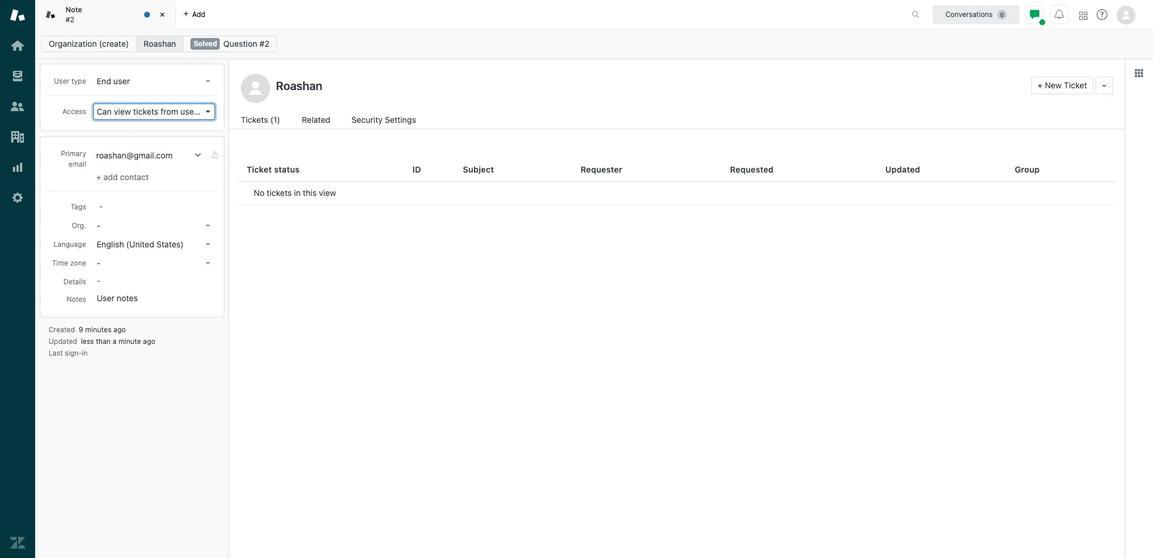 Task type: vqa. For each thing, say whether or not it's contained in the screenshot.
"integrations"
no



Task type: describe. For each thing, give the bounding box(es) containing it.
no tickets in this view
[[254, 188, 336, 198]]

related link
[[302, 114, 332, 129]]

+ for + add contact
[[96, 172, 101, 182]]

+ for + new ticket
[[1038, 80, 1043, 90]]

tickets (1) link
[[241, 114, 282, 129]]

arrow down image for access
[[206, 111, 210, 113]]

ticket inside grid
[[247, 165, 272, 174]]

arrow down image for english (united states)
[[206, 244, 210, 246]]

can view tickets from user's org.
[[97, 107, 221, 117]]

ticket inside button
[[1064, 80, 1087, 90]]

requested
[[730, 165, 774, 174]]

question
[[223, 39, 257, 49]]

user notes
[[97, 294, 138, 304]]

end user button
[[93, 73, 215, 90]]

settings
[[385, 115, 416, 125]]

tickets inside can view tickets from user's org. "button"
[[133, 107, 158, 117]]

tickets (1)
[[241, 115, 280, 125]]

created
[[49, 326, 75, 335]]

requester
[[581, 165, 622, 174]]

security settings link
[[351, 114, 419, 129]]

get started image
[[10, 38, 25, 53]]

button displays agent's chat status as online. image
[[1030, 10, 1039, 19]]

#2 for question #2
[[260, 39, 269, 49]]

secondary element
[[35, 32, 1153, 56]]

note #2
[[66, 5, 82, 24]]

note
[[66, 5, 82, 14]]

from
[[161, 107, 178, 117]]

states)
[[156, 240, 184, 250]]

user for user type
[[54, 77, 69, 86]]

0 vertical spatial ago
[[113, 326, 126, 335]]

arrow down image for time zone
[[206, 263, 210, 265]]

created 9 minutes ago updated less than a minute ago last sign-in
[[49, 326, 155, 358]]

subject
[[463, 165, 494, 174]]

updated inside created 9 minutes ago updated less than a minute ago last sign-in
[[49, 338, 77, 346]]

new
[[1045, 80, 1062, 90]]

arrow down image for org.
[[206, 225, 210, 227]]

user
[[113, 76, 130, 86]]

+ new ticket
[[1038, 80, 1087, 90]]

notifications image
[[1055, 10, 1064, 19]]

group
[[1015, 165, 1040, 174]]

zendesk support image
[[10, 8, 25, 23]]

less
[[81, 338, 94, 346]]

tickets inside grid
[[267, 188, 292, 198]]

details
[[63, 278, 86, 287]]

notes
[[67, 295, 86, 304]]

9
[[79, 326, 83, 335]]

tabs tab list
[[35, 0, 899, 29]]

this
[[303, 188, 317, 198]]

tickets
[[241, 115, 268, 125]]

zendesk products image
[[1079, 11, 1088, 20]]

view inside can view tickets from user's org. "button"
[[114, 107, 131, 117]]

than
[[96, 338, 111, 346]]

question #2
[[223, 39, 269, 49]]

user for user notes
[[97, 294, 114, 304]]

- button for org.
[[93, 218, 215, 234]]

roashan
[[144, 39, 176, 49]]

customers image
[[10, 99, 25, 114]]

in inside created 9 minutes ago updated less than a minute ago last sign-in
[[82, 349, 88, 358]]

sign-
[[65, 349, 82, 358]]

organization (create) button
[[41, 36, 137, 52]]

end user
[[97, 76, 130, 86]]

view inside grid
[[319, 188, 336, 198]]

no
[[254, 188, 264, 198]]

last
[[49, 349, 63, 358]]

close image
[[156, 9, 168, 21]]

zone
[[70, 259, 86, 268]]

notes
[[117, 294, 138, 304]]

organization
[[49, 39, 97, 49]]

organization (create)
[[49, 39, 129, 49]]

type
[[71, 77, 86, 86]]

get help image
[[1097, 9, 1107, 20]]

reporting image
[[10, 160, 25, 175]]

user type
[[54, 77, 86, 86]]

(united
[[126, 240, 154, 250]]

time
[[52, 259, 68, 268]]



Task type: locate. For each thing, give the bounding box(es) containing it.
0 vertical spatial updated
[[885, 165, 920, 174]]

0 vertical spatial tickets
[[133, 107, 158, 117]]

1 vertical spatial arrow down image
[[206, 244, 210, 246]]

english
[[97, 240, 124, 250]]

arrow down image inside 'english (united states)' button
[[206, 244, 210, 246]]

1 horizontal spatial updated
[[885, 165, 920, 174]]

0 horizontal spatial +
[[96, 172, 101, 182]]

0 vertical spatial in
[[294, 188, 301, 198]]

+ new ticket button
[[1031, 77, 1094, 94]]

user's
[[180, 107, 203, 117]]

end
[[97, 76, 111, 86]]

arrow down image inside can view tickets from user's org. "button"
[[206, 111, 210, 113]]

grid
[[229, 158, 1125, 559]]

id
[[413, 165, 421, 174]]

1 vertical spatial view
[[319, 188, 336, 198]]

arrow down image
[[206, 80, 210, 83], [206, 244, 210, 246]]

tickets left 'from'
[[133, 107, 158, 117]]

email
[[69, 160, 86, 169]]

0 horizontal spatial view
[[114, 107, 131, 117]]

(create)
[[99, 39, 129, 49]]

1 vertical spatial ticket
[[247, 165, 272, 174]]

1 horizontal spatial #2
[[260, 39, 269, 49]]

0 vertical spatial arrow down image
[[206, 80, 210, 83]]

- right zone
[[97, 258, 100, 268]]

security settings
[[351, 115, 416, 125]]

#2 inside secondary element
[[260, 39, 269, 49]]

updated
[[885, 165, 920, 174], [49, 338, 77, 346]]

1 horizontal spatial user
[[97, 294, 114, 304]]

1 vertical spatial in
[[82, 349, 88, 358]]

views image
[[10, 69, 25, 84]]

arrow down image right 'states)'
[[206, 244, 210, 246]]

ticket
[[1064, 80, 1087, 90], [247, 165, 272, 174]]

add left contact
[[103, 172, 118, 182]]

arrow down image up org.
[[206, 80, 210, 83]]

arrow down image right user's
[[206, 111, 210, 113]]

- field
[[94, 200, 215, 213]]

view right 'can'
[[114, 107, 131, 117]]

2 vertical spatial arrow down image
[[206, 263, 210, 265]]

time zone
[[52, 259, 86, 268]]

ago up a
[[113, 326, 126, 335]]

add button
[[176, 0, 212, 29]]

can view tickets from user's org. button
[[93, 104, 221, 120]]

org.
[[206, 107, 221, 117]]

0 horizontal spatial tickets
[[133, 107, 158, 117]]

tab containing note
[[35, 0, 176, 29]]

ticket status
[[247, 165, 300, 174]]

0 vertical spatial ticket
[[1064, 80, 1087, 90]]

ticket right new
[[1064, 80, 1087, 90]]

0 vertical spatial #2
[[66, 15, 74, 24]]

a
[[113, 338, 116, 346]]

roashan@gmail.com
[[96, 151, 173, 161]]

contact
[[120, 172, 149, 182]]

apps image
[[1134, 69, 1144, 78]]

(1)
[[270, 115, 280, 125]]

0 vertical spatial - button
[[93, 218, 215, 234]]

organizations image
[[10, 129, 25, 145]]

1 horizontal spatial tickets
[[267, 188, 292, 198]]

#2
[[66, 15, 74, 24], [260, 39, 269, 49]]

arrow down image down "-" field
[[206, 225, 210, 227]]

1 - button from the top
[[93, 218, 215, 234]]

0 vertical spatial arrow down image
[[206, 111, 210, 113]]

- for org.
[[97, 221, 100, 231]]

1 vertical spatial updated
[[49, 338, 77, 346]]

#2 down note
[[66, 15, 74, 24]]

add inside dropdown button
[[192, 10, 205, 18]]

grid containing ticket status
[[229, 158, 1125, 559]]

conversations
[[946, 10, 993, 18]]

1 horizontal spatial view
[[319, 188, 336, 198]]

2 - from the top
[[97, 258, 100, 268]]

admin image
[[10, 190, 25, 206]]

1 - from the top
[[97, 221, 100, 231]]

user left notes
[[97, 294, 114, 304]]

0 horizontal spatial #2
[[66, 15, 74, 24]]

1 vertical spatial -
[[97, 258, 100, 268]]

1 horizontal spatial +
[[1038, 80, 1043, 90]]

related
[[302, 115, 330, 125]]

- button up 'english (united states)' button
[[93, 218, 215, 234]]

+ add contact
[[96, 172, 149, 182]]

1 vertical spatial arrow down image
[[206, 225, 210, 227]]

minute
[[118, 338, 141, 346]]

+ left new
[[1038, 80, 1043, 90]]

ticket up the no
[[247, 165, 272, 174]]

arrow down image inside "end user" button
[[206, 80, 210, 83]]

3 arrow down image from the top
[[206, 263, 210, 265]]

2 - button from the top
[[93, 255, 215, 272]]

view right this
[[319, 188, 336, 198]]

primary email
[[61, 149, 86, 169]]

access
[[62, 107, 86, 116]]

zendesk image
[[10, 536, 25, 551]]

2 arrow down image from the top
[[206, 225, 210, 227]]

+
[[1038, 80, 1043, 90], [96, 172, 101, 182]]

0 horizontal spatial in
[[82, 349, 88, 358]]

tickets
[[133, 107, 158, 117], [267, 188, 292, 198]]

#2 for note #2
[[66, 15, 74, 24]]

0 horizontal spatial user
[[54, 77, 69, 86]]

- button
[[93, 218, 215, 234], [93, 255, 215, 272]]

tickets right the no
[[267, 188, 292, 198]]

1 horizontal spatial ticket
[[1064, 80, 1087, 90]]

tab
[[35, 0, 176, 29]]

can
[[97, 107, 112, 117]]

arrow down image for end user
[[206, 80, 210, 83]]

- right org.
[[97, 221, 100, 231]]

add
[[192, 10, 205, 18], [103, 172, 118, 182]]

in
[[294, 188, 301, 198], [82, 349, 88, 358]]

0 vertical spatial -
[[97, 221, 100, 231]]

primary
[[61, 149, 86, 158]]

1 arrow down image from the top
[[206, 111, 210, 113]]

ago
[[113, 326, 126, 335], [143, 338, 155, 346]]

+ inside button
[[1038, 80, 1043, 90]]

1 horizontal spatial in
[[294, 188, 301, 198]]

language
[[54, 240, 86, 249]]

1 vertical spatial user
[[97, 294, 114, 304]]

- for time zone
[[97, 258, 100, 268]]

0 horizontal spatial updated
[[49, 338, 77, 346]]

arrow down image
[[206, 111, 210, 113], [206, 225, 210, 227], [206, 263, 210, 265]]

0 vertical spatial user
[[54, 77, 69, 86]]

minutes
[[85, 326, 111, 335]]

user
[[54, 77, 69, 86], [97, 294, 114, 304]]

in left this
[[294, 188, 301, 198]]

1 vertical spatial - button
[[93, 255, 215, 272]]

user left the type
[[54, 77, 69, 86]]

security
[[351, 115, 383, 125]]

1 vertical spatial +
[[96, 172, 101, 182]]

#2 inside note #2
[[66, 15, 74, 24]]

roashan link
[[136, 36, 184, 52]]

0 vertical spatial +
[[1038, 80, 1043, 90]]

ago right minute
[[143, 338, 155, 346]]

tags
[[71, 203, 86, 212]]

None text field
[[272, 77, 1027, 94]]

arrow down image down 'english (united states)' button
[[206, 263, 210, 265]]

-
[[97, 221, 100, 231], [97, 258, 100, 268]]

- button for time zone
[[93, 255, 215, 272]]

0 vertical spatial view
[[114, 107, 131, 117]]

org.
[[72, 221, 86, 230]]

english (united states) button
[[93, 237, 215, 253]]

1 vertical spatial add
[[103, 172, 118, 182]]

- button down 'english (united states)' button
[[93, 255, 215, 272]]

1 vertical spatial tickets
[[267, 188, 292, 198]]

conversations button
[[933, 5, 1020, 24]]

1 arrow down image from the top
[[206, 80, 210, 83]]

english (united states)
[[97, 240, 184, 250]]

2 arrow down image from the top
[[206, 244, 210, 246]]

1 vertical spatial #2
[[260, 39, 269, 49]]

in down less at the left bottom
[[82, 349, 88, 358]]

solved
[[194, 39, 217, 48]]

0 horizontal spatial ago
[[113, 326, 126, 335]]

1 vertical spatial ago
[[143, 338, 155, 346]]

0 horizontal spatial ticket
[[247, 165, 272, 174]]

status
[[274, 165, 300, 174]]

0 vertical spatial add
[[192, 10, 205, 18]]

main element
[[0, 0, 35, 559]]

1 horizontal spatial ago
[[143, 338, 155, 346]]

1 horizontal spatial add
[[192, 10, 205, 18]]

+ left contact
[[96, 172, 101, 182]]

0 horizontal spatial add
[[103, 172, 118, 182]]

view
[[114, 107, 131, 117], [319, 188, 336, 198]]

#2 right 'question'
[[260, 39, 269, 49]]

add up solved
[[192, 10, 205, 18]]



